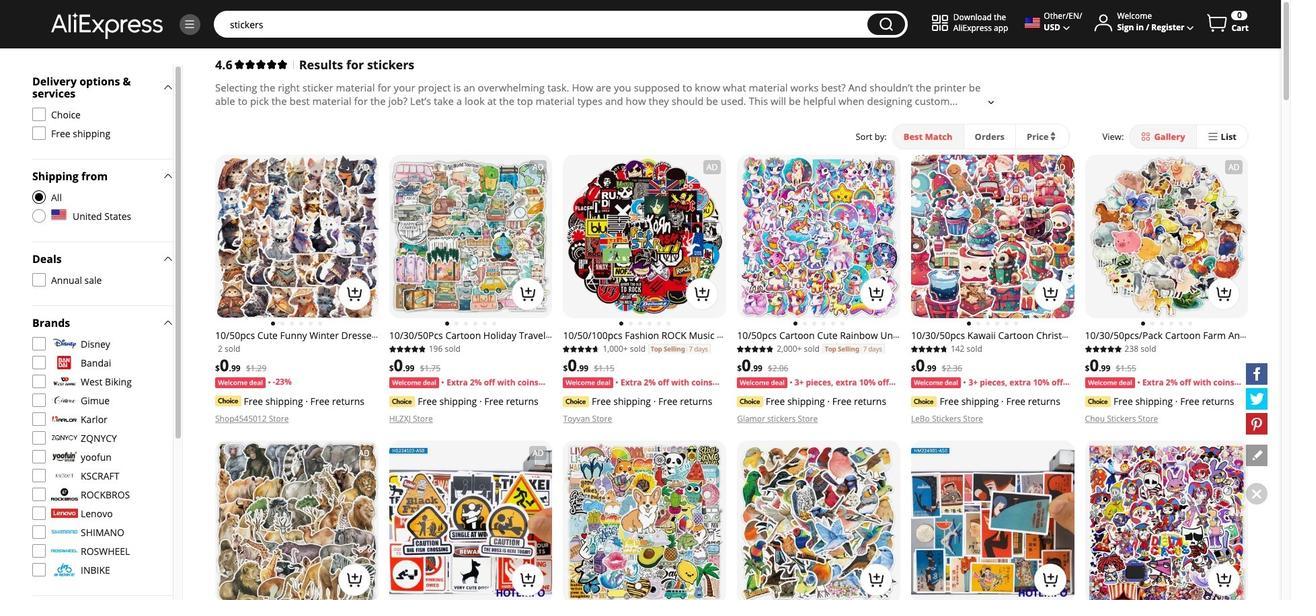 Task type: locate. For each thing, give the bounding box(es) containing it.
None button
[[868, 13, 906, 35]]

10/30/50pcs kawaii cartoon christmas art aesthetic stickers pack for kids toy diary laptop scrapbook decoration graffiti sticker image
[[912, 155, 1075, 318]]

4 4ftxrwp image from the top
[[32, 356, 46, 369]]

10/50pcs cute funny winter dressed cat animal cartoon stickers diy scrapbooking phone snowboard motorcycle luggage sticker toy image
[[215, 155, 379, 318]]

20/30/50pcs old ads posters stickers japanese style retro trip funny decals for scrapbook luggage bike car laptop phone sticker image
[[912, 441, 1075, 600]]

4ftxrwp image
[[32, 108, 46, 121], [32, 127, 46, 140], [32, 273, 46, 287], [32, 356, 46, 369], [32, 431, 46, 445], [32, 450, 46, 464], [32, 469, 46, 482], [32, 488, 46, 501], [32, 563, 46, 577]]

10/50pcs cartoon cute rainbow unicorn stickers pack for kids scrapbooking laptop travel luggage laptop wall car decoration decal image
[[738, 155, 901, 318]]

10/30/50pcs cartoon zoo wild animals stickers aesthetic diy toy phone skateboard laptop fridge car decals graffiti sticker image
[[215, 441, 379, 600]]

60pcs/set amazing digital circus stickers game sticker for laptop phone case skateboard suitcase waterproof decals kids gift image
[[1086, 441, 1249, 600]]

4ftxrwp image
[[32, 337, 46, 351], [32, 375, 46, 388], [32, 394, 46, 407], [32, 412, 46, 426], [32, 507, 46, 520], [32, 526, 46, 539], [32, 544, 46, 558]]

5 4ftxrwp image from the top
[[32, 507, 46, 520]]

8 4ftxrwp image from the top
[[32, 488, 46, 501]]

3 4ftxrwp image from the top
[[32, 273, 46, 287]]

50pieces funny warning signs spoof slogan waterproof stickers for luggage guitar helmet phone laptop bike motorcycle car sticker image
[[389, 441, 553, 600]]

11l24uk image
[[32, 209, 46, 223]]

stickers text field
[[223, 17, 861, 31]]

10/30/50pcs colorful watercolor style bird graffiti sticker toy decoration notebook kids gift ipad pvcwaterproofstickerwholesale image
[[738, 441, 901, 600]]

10/30/50pcs/pack cartoon farm animals stickers waterproof skateboard motorcycle guitar luggage laptop bicycle sticker kids toys image
[[1086, 155, 1249, 318]]



Task type: describe. For each thing, give the bounding box(es) containing it.
3 4ftxrwp image from the top
[[32, 394, 46, 407]]

2 4ftxrwp image from the top
[[32, 375, 46, 388]]

1 4ftxrwp image from the top
[[32, 337, 46, 351]]

7 4ftxrwp image from the top
[[32, 544, 46, 558]]

6 4ftxrwp image from the top
[[32, 526, 46, 539]]

6 4ftxrwp image from the top
[[32, 450, 46, 464]]

100 pcs stickers water bottles sticker aesthetic waterproof cute vsco vinyl stickers for teens girls kids image
[[564, 441, 727, 600]]

7 4ftxrwp image from the top
[[32, 469, 46, 482]]

9 4ftxrwp image from the top
[[32, 563, 46, 577]]

5 4ftxrwp image from the top
[[32, 431, 46, 445]]

10/50/100pcs fashion rock music graffiti stickers band aesthetic for ipad phone guitar motorcycle skateboard luggage bottle image
[[564, 155, 727, 318]]

10/30/50pcs cartoon holiday travel stickers for suitcase skateboard laptop luggage phone car styling diy decal pegatinas image
[[389, 155, 553, 318]]

1 4ftxrwp image from the top
[[32, 108, 46, 121]]

2 4ftxrwp image from the top
[[32, 127, 46, 140]]

4 4ftxrwp image from the top
[[32, 412, 46, 426]]

1sqid_b image
[[184, 18, 196, 30]]



Task type: vqa. For each thing, say whether or not it's contained in the screenshot.
US
no



